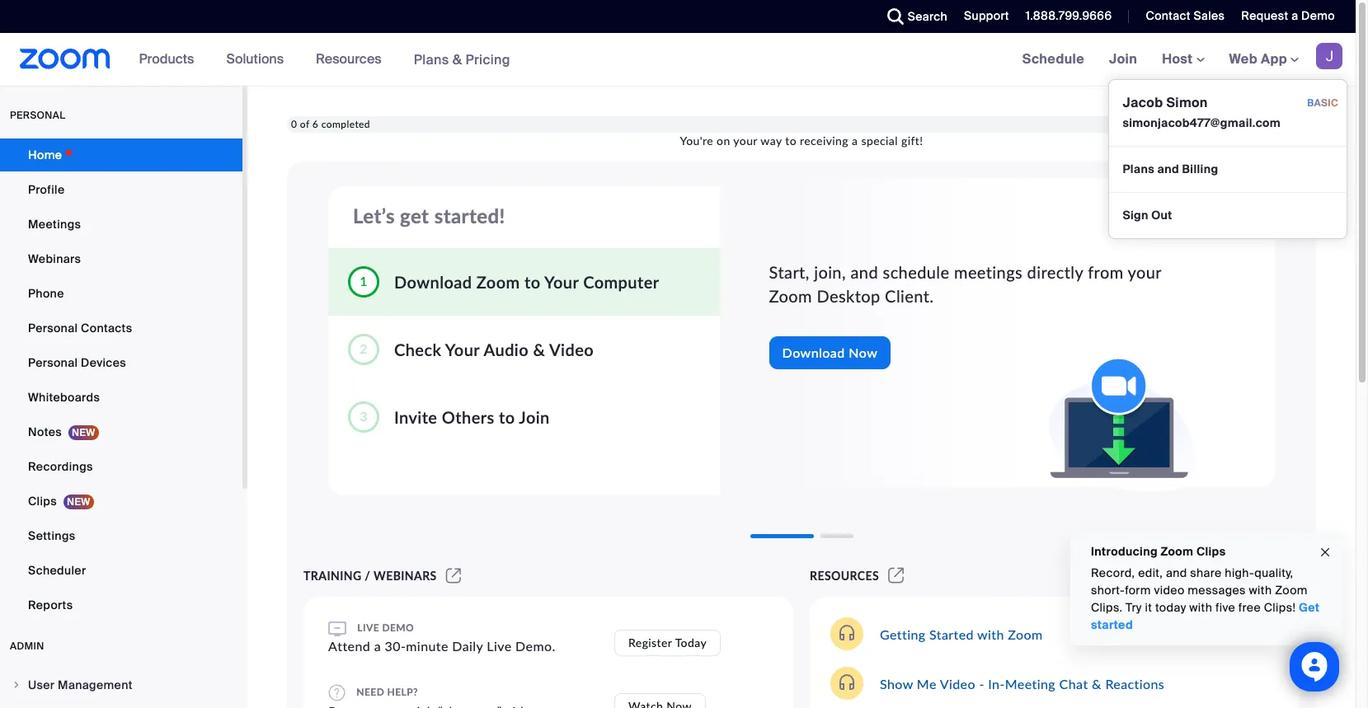 Task type: locate. For each thing, give the bounding box(es) containing it.
personal up whiteboards in the left of the page
[[28, 355, 78, 370]]

me
[[917, 676, 937, 691]]

plans inside product information navigation
[[414, 51, 449, 68]]

2 horizontal spatial to
[[785, 134, 797, 148]]

clips link
[[0, 485, 242, 518]]

jacob simon menu
[[1109, 79, 1347, 239]]

join
[[1109, 50, 1137, 68], [519, 407, 550, 427]]

get started
[[1091, 600, 1320, 633]]

with up free
[[1249, 583, 1272, 598]]

&
[[452, 51, 462, 68], [533, 339, 545, 359], [1092, 676, 1102, 691]]

in-
[[988, 676, 1005, 691]]

a
[[1292, 8, 1298, 23], [852, 134, 858, 148], [374, 638, 381, 654]]

zoom up edit,
[[1161, 544, 1194, 559]]

plans & pricing link
[[414, 51, 510, 68], [414, 51, 510, 68]]

invite others to join
[[394, 407, 550, 427]]

0 vertical spatial to
[[785, 134, 797, 148]]

personal down phone
[[28, 321, 78, 336]]

way
[[761, 134, 782, 148]]

others
[[442, 407, 494, 427]]

solutions button
[[226, 33, 291, 86]]

special
[[861, 134, 898, 148]]

1 horizontal spatial download
[[782, 345, 845, 360]]

download down let's get started!
[[394, 272, 472, 292]]

1
[[360, 273, 368, 289]]

close image
[[1319, 543, 1332, 562]]

and inside record, edit, and share high-quality, short-form video messages with zoom clips. try it today with five free clips!
[[1166, 566, 1187, 581]]

clips
[[28, 494, 57, 509], [1196, 544, 1226, 559]]

introducing zoom clips
[[1091, 544, 1226, 559]]

video right the audio
[[549, 339, 594, 359]]

personal devices
[[28, 355, 126, 370]]

to for download zoom to your computer
[[524, 272, 541, 292]]

request
[[1241, 8, 1288, 23]]

training / webinars
[[303, 569, 437, 583]]

1 horizontal spatial your
[[1128, 262, 1162, 282]]

1 horizontal spatial plans
[[1123, 162, 1155, 176]]

and inside 'plans and billing' link
[[1157, 162, 1179, 176]]

0 horizontal spatial your
[[733, 134, 758, 148]]

0 horizontal spatial &
[[452, 51, 462, 68]]

2 horizontal spatial with
[[1249, 583, 1272, 598]]

1 vertical spatial join
[[519, 407, 550, 427]]

contact
[[1146, 8, 1191, 23]]

& right the audio
[[533, 339, 545, 359]]

daily
[[452, 638, 483, 654]]

2 vertical spatial &
[[1092, 676, 1102, 691]]

and for start, join, and schedule meetings directly from your zoom desktop client.
[[851, 262, 878, 282]]

personal menu menu
[[0, 139, 242, 623]]

0 horizontal spatial your
[[445, 339, 480, 359]]

0 vertical spatial video
[[549, 339, 594, 359]]

app
[[1261, 50, 1287, 68]]

join up jacob
[[1109, 50, 1137, 68]]

with down messages
[[1189, 600, 1212, 615]]

and up 'desktop'
[[851, 262, 878, 282]]

download for download zoom to your computer
[[394, 272, 472, 292]]

home link
[[0, 139, 242, 172]]

2 vertical spatial and
[[1166, 566, 1187, 581]]

2 vertical spatial to
[[499, 407, 515, 427]]

0 vertical spatial clips
[[28, 494, 57, 509]]

your left the audio
[[445, 339, 480, 359]]

and up video
[[1166, 566, 1187, 581]]

0 vertical spatial your
[[544, 272, 579, 292]]

your right 'from'
[[1128, 262, 1162, 282]]

admin
[[10, 640, 44, 653]]

join inside join link
[[1109, 50, 1137, 68]]

personal inside personal devices link
[[28, 355, 78, 370]]

a left 30-
[[374, 638, 381, 654]]

0 vertical spatial with
[[1249, 583, 1272, 598]]

a left "demo"
[[1292, 8, 1298, 23]]

your right on
[[733, 134, 758, 148]]

2 vertical spatial with
[[977, 626, 1004, 642]]

0 vertical spatial join
[[1109, 50, 1137, 68]]

zoom down start,
[[769, 286, 812, 306]]

phone
[[28, 286, 64, 301]]

1 vertical spatial plans
[[1123, 162, 1155, 176]]

window new image
[[443, 569, 464, 583]]

1 horizontal spatial &
[[533, 339, 545, 359]]

contact sales link
[[1133, 0, 1229, 33], [1146, 8, 1225, 23]]

to right way
[[785, 134, 797, 148]]

video left -
[[940, 676, 976, 691]]

0 vertical spatial &
[[452, 51, 462, 68]]

get
[[400, 204, 429, 228]]

1 vertical spatial download
[[782, 345, 845, 360]]

0 horizontal spatial clips
[[28, 494, 57, 509]]

1 vertical spatial your
[[1128, 262, 1162, 282]]

zoom
[[476, 272, 520, 292], [769, 286, 812, 306], [1161, 544, 1194, 559], [1275, 583, 1308, 598], [1008, 626, 1043, 642]]

download inside button
[[782, 345, 845, 360]]

plans up sign
[[1123, 162, 1155, 176]]

to right others
[[499, 407, 515, 427]]

personal inside personal contacts link
[[28, 321, 78, 336]]

started
[[1091, 618, 1133, 633]]

1 personal from the top
[[28, 321, 78, 336]]

1 vertical spatial &
[[533, 339, 545, 359]]

check your audio & video
[[394, 339, 594, 359]]

0 horizontal spatial a
[[374, 638, 381, 654]]

0 horizontal spatial plans
[[414, 51, 449, 68]]

meetings
[[954, 262, 1023, 282]]

0 vertical spatial your
[[733, 134, 758, 148]]

1 horizontal spatial a
[[852, 134, 858, 148]]

/
[[365, 569, 371, 583]]

simonjacob477@gmail.com
[[1123, 115, 1281, 130]]

1 horizontal spatial join
[[1109, 50, 1137, 68]]

from
[[1088, 262, 1124, 282]]

0 vertical spatial personal
[[28, 321, 78, 336]]

window new image
[[886, 569, 907, 583]]

today
[[1155, 600, 1186, 615]]

your
[[544, 272, 579, 292], [445, 339, 480, 359]]

with right started
[[977, 626, 1004, 642]]

contacts
[[81, 321, 132, 336]]

recordings link
[[0, 450, 242, 483]]

out
[[1152, 208, 1172, 223]]

zoom inside start, join, and schedule meetings directly from your zoom desktop client.
[[769, 286, 812, 306]]

sales
[[1194, 8, 1225, 23]]

1 horizontal spatial to
[[524, 272, 541, 292]]

host button
[[1162, 50, 1204, 68]]

1 horizontal spatial with
[[1189, 600, 1212, 615]]

0 vertical spatial and
[[1157, 162, 1179, 176]]

request a demo link
[[1229, 0, 1356, 33], [1241, 8, 1335, 23]]

0
[[291, 118, 297, 131]]

messages
[[1188, 583, 1246, 598]]

1 vertical spatial video
[[940, 676, 976, 691]]

& inside product information navigation
[[452, 51, 462, 68]]

resources
[[316, 50, 382, 68]]

1 vertical spatial to
[[524, 272, 541, 292]]

started
[[929, 626, 974, 642]]

0 vertical spatial plans
[[414, 51, 449, 68]]

plans
[[414, 51, 449, 68], [1123, 162, 1155, 176]]

host
[[1162, 50, 1196, 68]]

your left the computer
[[544, 272, 579, 292]]

& left "pricing"
[[452, 51, 462, 68]]

user
[[28, 678, 55, 693]]

2 personal from the top
[[28, 355, 78, 370]]

2 horizontal spatial a
[[1292, 8, 1298, 23]]

0 horizontal spatial join
[[519, 407, 550, 427]]

five
[[1215, 600, 1235, 615]]

plans inside 'plans and billing' link
[[1123, 162, 1155, 176]]

meetings link
[[0, 208, 242, 241]]

today
[[675, 635, 707, 649]]

2 vertical spatial a
[[374, 638, 381, 654]]

1 horizontal spatial video
[[940, 676, 976, 691]]

0 vertical spatial download
[[394, 272, 472, 292]]

introducing
[[1091, 544, 1158, 559]]

reactions
[[1105, 676, 1165, 691]]

demo
[[1301, 8, 1335, 23]]

plans for plans and billing
[[1123, 162, 1155, 176]]

zoom up show me video - in-meeting chat & reactions link
[[1008, 626, 1043, 642]]

clips up settings
[[28, 494, 57, 509]]

notes
[[28, 425, 62, 440]]

minute
[[406, 638, 448, 654]]

1 vertical spatial a
[[852, 134, 858, 148]]

your
[[733, 134, 758, 148], [1128, 262, 1162, 282]]

clips up share
[[1196, 544, 1226, 559]]

help?
[[387, 686, 418, 698]]

and inside start, join, and schedule meetings directly from your zoom desktop client.
[[851, 262, 878, 282]]

plans left "pricing"
[[414, 51, 449, 68]]

schedule
[[1022, 50, 1084, 68]]

& right chat on the bottom of the page
[[1092, 676, 1102, 691]]

settings
[[28, 529, 75, 543]]

0 horizontal spatial download
[[394, 272, 472, 292]]

web app
[[1229, 50, 1287, 68]]

join right others
[[519, 407, 550, 427]]

meetings navigation
[[1010, 33, 1356, 239]]

to up the audio
[[524, 272, 541, 292]]

0 vertical spatial a
[[1292, 8, 1298, 23]]

to inside 0 of 6 completed you're on your way to receiving a special gift!
[[785, 134, 797, 148]]

and left billing
[[1157, 162, 1179, 176]]

2 horizontal spatial &
[[1092, 676, 1102, 691]]

download left now
[[782, 345, 845, 360]]

banner
[[0, 33, 1356, 239]]

banner containing products
[[0, 33, 1356, 239]]

1 horizontal spatial your
[[544, 272, 579, 292]]

0 horizontal spatial to
[[499, 407, 515, 427]]

1.888.799.9666
[[1026, 8, 1112, 23]]

reports link
[[0, 589, 242, 622]]

1 vertical spatial clips
[[1196, 544, 1226, 559]]

attend
[[328, 638, 370, 654]]

get started link
[[1091, 600, 1320, 633]]

to
[[785, 134, 797, 148], [524, 272, 541, 292], [499, 407, 515, 427]]

a left special
[[852, 134, 858, 148]]

zoom inside record, edit, and share high-quality, short-form video messages with zoom clips. try it today with five free clips!
[[1275, 583, 1308, 598]]

6
[[312, 118, 319, 131]]

1 vertical spatial personal
[[28, 355, 78, 370]]

contact sales
[[1146, 8, 1225, 23]]

show me video - in-meeting chat & reactions link
[[880, 676, 1165, 691]]

right image
[[12, 680, 21, 690]]

0 horizontal spatial video
[[549, 339, 594, 359]]

1 vertical spatial and
[[851, 262, 878, 282]]

zoom up clips!
[[1275, 583, 1308, 598]]

invite
[[394, 407, 437, 427]]

personal
[[10, 109, 66, 122]]



Task type: vqa. For each thing, say whether or not it's contained in the screenshot.
Show options icon
no



Task type: describe. For each thing, give the bounding box(es) containing it.
demo
[[382, 622, 414, 634]]

completed
[[321, 118, 370, 131]]

phone link
[[0, 277, 242, 310]]

start, join, and schedule meetings directly from your zoom desktop client.
[[769, 262, 1162, 306]]

recordings
[[28, 459, 93, 474]]

clips inside the personal menu menu
[[28, 494, 57, 509]]

clips.
[[1091, 600, 1123, 615]]

demo.
[[515, 638, 556, 654]]

personal for personal contacts
[[28, 321, 78, 336]]

desktop
[[817, 286, 880, 306]]

try
[[1126, 600, 1142, 615]]

simon
[[1166, 94, 1208, 111]]

webinars
[[374, 569, 437, 583]]

resources
[[810, 569, 879, 583]]

client.
[[885, 286, 934, 306]]

a inside 0 of 6 completed you're on your way to receiving a special gift!
[[852, 134, 858, 148]]

30-
[[385, 638, 406, 654]]

to for invite others to join
[[499, 407, 515, 427]]

search button
[[875, 0, 952, 33]]

basic
[[1307, 96, 1338, 110]]

zoom up check your audio & video
[[476, 272, 520, 292]]

user management menu item
[[0, 670, 242, 701]]

products
[[139, 50, 194, 68]]

record, edit, and share high-quality, short-form video messages with zoom clips. try it today with five free clips!
[[1091, 566, 1308, 615]]

1 vertical spatial with
[[1189, 600, 1212, 615]]

a for request a demo
[[1292, 8, 1298, 23]]

3
[[360, 408, 368, 424]]

quality,
[[1255, 566, 1293, 581]]

now
[[849, 345, 878, 360]]

clips!
[[1264, 600, 1296, 615]]

whiteboards link
[[0, 381, 242, 414]]

download zoom to your computer
[[394, 272, 659, 292]]

webinars link
[[0, 242, 242, 275]]

short-
[[1091, 583, 1125, 598]]

record,
[[1091, 566, 1135, 581]]

download for download now
[[782, 345, 845, 360]]

management
[[58, 678, 133, 693]]

live demo
[[355, 622, 414, 634]]

and for record, edit, and share high-quality, short-form video messages with zoom clips. try it today with five free clips!
[[1166, 566, 1187, 581]]

-
[[979, 676, 985, 691]]

schedule
[[883, 262, 950, 282]]

plans for plans & pricing
[[414, 51, 449, 68]]

getting
[[880, 626, 926, 642]]

zoom logo image
[[20, 49, 110, 69]]

product information navigation
[[127, 33, 523, 87]]

your inside 0 of 6 completed you're on your way to receiving a special gift!
[[733, 134, 758, 148]]

let's
[[353, 204, 395, 228]]

video
[[1154, 583, 1185, 598]]

scheduler
[[28, 563, 86, 578]]

it
[[1145, 600, 1152, 615]]

training
[[303, 569, 362, 583]]

profile
[[28, 182, 65, 197]]

0 horizontal spatial with
[[977, 626, 1004, 642]]

download now
[[782, 345, 878, 360]]

1 vertical spatial your
[[445, 339, 480, 359]]

personal for personal devices
[[28, 355, 78, 370]]

a for attend a 30-minute daily live demo.
[[374, 638, 381, 654]]

get
[[1299, 600, 1320, 615]]

show
[[880, 676, 913, 691]]

you're
[[680, 134, 713, 148]]

jacob simon simonjacob477@gmail.com
[[1123, 94, 1281, 130]]

sign out link
[[1109, 199, 1347, 232]]

attend a 30-minute daily live demo.
[[328, 638, 556, 654]]

web
[[1229, 50, 1258, 68]]

on
[[717, 134, 730, 148]]

chat
[[1059, 676, 1088, 691]]

profile picture image
[[1316, 43, 1343, 69]]

sign
[[1123, 208, 1149, 223]]

devices
[[81, 355, 126, 370]]

let's get started!
[[353, 204, 505, 228]]

plans and billing
[[1123, 162, 1218, 176]]

reports
[[28, 598, 73, 613]]

1 horizontal spatial clips
[[1196, 544, 1226, 559]]

settings link
[[0, 520, 242, 553]]

web app button
[[1229, 50, 1299, 68]]

live
[[487, 638, 512, 654]]

0 of 6 completed you're on your way to receiving a special gift!
[[291, 118, 923, 148]]

free
[[1238, 600, 1261, 615]]

your inside start, join, and schedule meetings directly from your zoom desktop client.
[[1128, 262, 1162, 282]]

edit,
[[1138, 566, 1163, 581]]

form
[[1125, 583, 1151, 598]]

receiving
[[800, 134, 849, 148]]

support
[[964, 8, 1009, 23]]

meetings
[[28, 217, 81, 232]]

join,
[[814, 262, 846, 282]]

jacob
[[1123, 94, 1163, 111]]

request a demo
[[1241, 8, 1335, 23]]

download now button
[[769, 337, 891, 370]]

high-
[[1225, 566, 1255, 581]]

getting started with zoom
[[880, 626, 1043, 642]]

plans and billing link
[[1109, 153, 1347, 186]]

started!
[[434, 204, 505, 228]]



